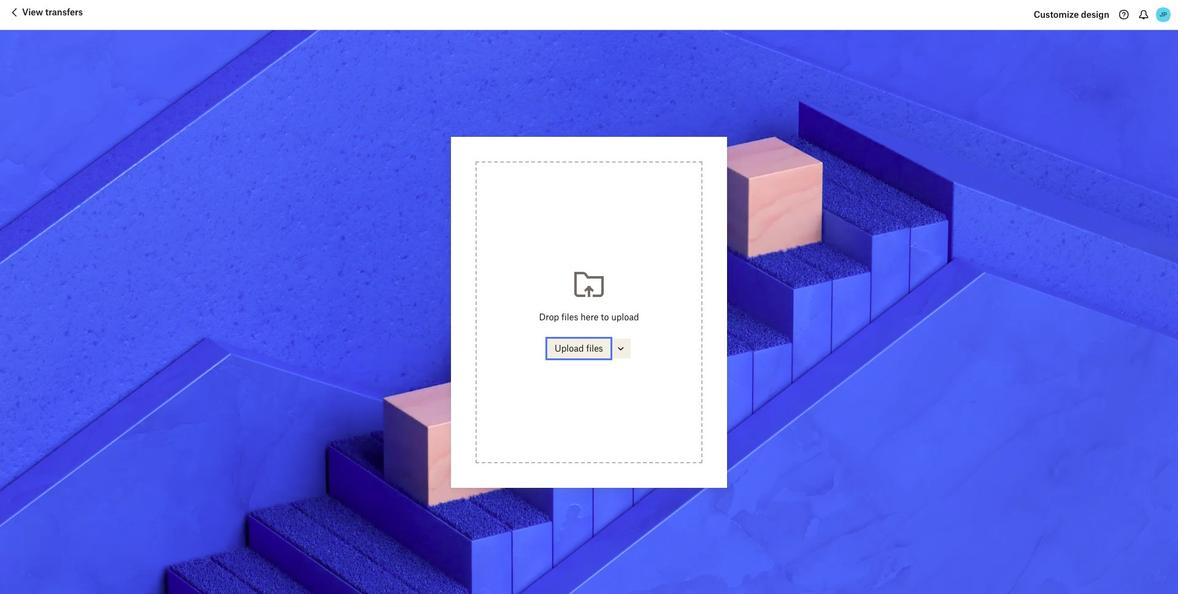 Task type: vqa. For each thing, say whether or not it's contained in the screenshot.
dialog
no



Task type: locate. For each thing, give the bounding box(es) containing it.
upload files
[[555, 343, 603, 353]]

files
[[586, 343, 603, 353]]

view transfers
[[22, 7, 83, 17]]

customize design
[[1034, 9, 1110, 20]]

design
[[1081, 9, 1110, 20]]

customize design button
[[1034, 5, 1110, 25]]

upload files button
[[548, 339, 611, 358]]

view transfers button
[[7, 5, 83, 25]]

upload
[[555, 343, 584, 353]]



Task type: describe. For each thing, give the bounding box(es) containing it.
transfers
[[45, 7, 83, 17]]

jp button
[[1154, 5, 1174, 25]]

view
[[22, 7, 43, 17]]

jp
[[1160, 10, 1168, 18]]

upload files group
[[548, 339, 631, 358]]

customize
[[1034, 9, 1079, 20]]



